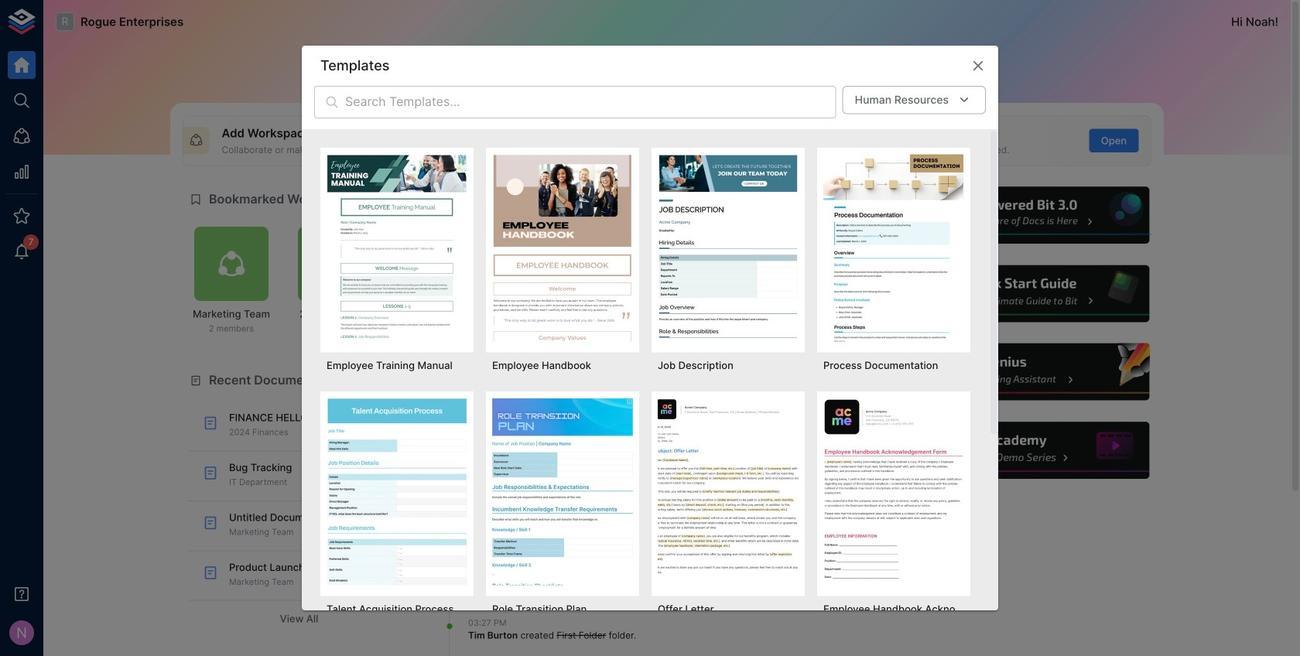 Task type: describe. For each thing, give the bounding box(es) containing it.
3 help image from the top
[[919, 341, 1152, 403]]

2 help image from the top
[[919, 263, 1152, 324]]

process documentation image
[[824, 154, 964, 342]]

employee training manual image
[[327, 154, 467, 342]]

4 help image from the top
[[919, 420, 1152, 481]]

employee handbook image
[[492, 154, 633, 342]]

role transition plan image
[[492, 398, 633, 585]]

employee handbook acknowledgement form image
[[824, 398, 964, 585]]



Task type: locate. For each thing, give the bounding box(es) containing it.
offer letter image
[[658, 398, 799, 585]]

1 help image from the top
[[919, 185, 1152, 246]]

help image
[[919, 185, 1152, 246], [919, 263, 1152, 324], [919, 341, 1152, 403], [919, 420, 1152, 481]]

dialog
[[302, 46, 998, 656]]

talent acquisition process image
[[327, 398, 467, 585]]

Search Templates... text field
[[345, 86, 836, 118]]

job description image
[[658, 154, 799, 342]]



Task type: vqa. For each thing, say whether or not it's contained in the screenshot.
1st help 'image' from the top of the page
yes



